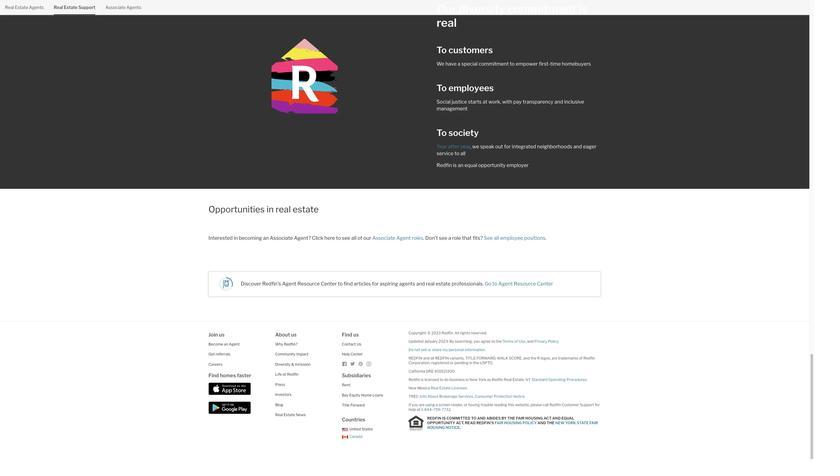 Task type: describe. For each thing, give the bounding box(es) containing it.
or inside if you are using a screen reader, or having trouble reading this website, please call redfin customer support for help at
[[464, 403, 468, 407]]

why redfin? button
[[275, 342, 298, 347]]

committed
[[447, 416, 471, 421]]

trouble
[[481, 403, 494, 407]]

my
[[443, 348, 448, 352]]

in inside 'redfin and all redfin variants, title forward, walk score, and the r logos, are trademarks of redfin corporation, registered or pending in the uspto.'
[[470, 361, 473, 365]]

go to agent resource center link
[[484, 281, 553, 287]]

trec:
[[409, 394, 419, 399]]

to inside , we speak out for integrated neighborhoods and eager service to all
[[455, 151, 460, 157]]

1 vertical spatial an
[[263, 235, 269, 241]]

and inside , we speak out for integrated neighborhoods and eager service to all
[[574, 144, 582, 150]]

housing inside "redfin is committed to and abides by the fair housing act and equal opportunity act. read redfin's"
[[526, 416, 543, 421]]

at inside if you are using a screen reader, or having trouble reading this website, please call redfin customer support for help at
[[417, 407, 421, 412]]

redfin for is
[[428, 416, 442, 421]]

year
[[461, 144, 470, 150]]

2 horizontal spatial and
[[553, 416, 561, 421]]

equal
[[562, 416, 575, 421]]

states
[[362, 427, 373, 432]]

is inside our diversity commitment is real
[[579, 2, 588, 16]]

equal housing opportunity image
[[409, 416, 424, 431]]

are inside if you are using a screen reader, or having trouble reading this website, please call redfin customer support for help at
[[419, 403, 425, 407]]

to left the find
[[338, 281, 343, 287]]

redfin instagram image
[[366, 362, 371, 367]]

&
[[292, 362, 294, 367]]

our
[[364, 235, 371, 241]]

redfin inside if you are using a screen reader, or having trouble reading this website, please call redfin customer support for help at
[[550, 403, 561, 407]]

uspto.
[[480, 361, 493, 365]]

to left empower
[[510, 61, 515, 67]]

7732
[[442, 407, 451, 412]]

redfin twitter image
[[350, 362, 355, 367]]

standard
[[532, 378, 548, 382]]

2 horizontal spatial associate
[[372, 235, 396, 241]]

agent up referrals
[[229, 342, 240, 347]]

interested
[[209, 235, 233, 241]]

2 see from the left
[[439, 235, 448, 241]]

title forward button
[[342, 403, 365, 408]]

find us
[[342, 332, 359, 338]]

0 horizontal spatial real
[[276, 204, 291, 215]]

bay
[[342, 393, 349, 398]]

we
[[473, 144, 479, 150]]

contact
[[342, 342, 356, 347]]

and right agents
[[417, 281, 425, 287]]

community impact
[[275, 352, 309, 357]]

support inside if you are using a screen reader, or having trouble reading this website, please call redfin customer support for help at
[[580, 403, 594, 407]]

we have a special commitment to empower first-time homebuyers
[[437, 61, 591, 67]]

after
[[448, 144, 460, 150]]

diversity & inclusion button
[[275, 362, 311, 367]]

estate for agents
[[15, 5, 28, 10]]

service
[[437, 151, 454, 157]]

new
[[556, 421, 565, 426]]

call
[[543, 403, 549, 407]]

to for to employees
[[437, 83, 447, 93]]

2 horizontal spatial the
[[531, 356, 537, 361]]

us flag image
[[342, 428, 348, 431]]

#01521930
[[435, 369, 455, 374]]

pending
[[455, 361, 469, 365]]

2 horizontal spatial center
[[537, 281, 553, 287]]

1 horizontal spatial housing
[[504, 421, 522, 426]]

redfin is committed to and abides by the fair housing act and equal opportunity act. read redfin's
[[428, 416, 575, 426]]

referrals
[[216, 352, 231, 357]]

as
[[487, 378, 491, 382]]

consumer protection notice link
[[475, 394, 525, 399]]

1 horizontal spatial and
[[538, 421, 546, 426]]

1 vertical spatial a
[[449, 235, 451, 241]]

1 horizontal spatial of
[[515, 339, 518, 344]]

is for employer
[[453, 162, 457, 168]]

join us
[[209, 332, 225, 338]]

agent right go
[[499, 281, 513, 287]]

equal
[[465, 162, 477, 168]]

mexico
[[418, 386, 430, 391]]

real for real estate support
[[54, 5, 63, 10]]

all left our at left bottom
[[352, 235, 357, 241]]

redfin down california
[[409, 378, 420, 382]]

0 vertical spatial estate
[[293, 204, 319, 215]]

to left do
[[440, 378, 444, 382]]

reading
[[494, 403, 508, 407]]

download the redfin app from the google play store image
[[209, 402, 251, 414]]

why redfin?
[[275, 342, 298, 347]]

business
[[450, 378, 465, 382]]

title forward
[[342, 403, 365, 408]]

life at redfin button
[[275, 372, 299, 377]]

fair housing policy link
[[495, 421, 537, 426]]

you inside if you are using a screen reader, or having trouble reading this website, please call redfin customer support for help at
[[412, 403, 419, 407]]

to for to customers
[[437, 45, 447, 55]]

to
[[471, 416, 477, 421]]

canada
[[350, 435, 363, 439]]

2023
[[432, 331, 441, 336]]

redfin is an equal opportunity employer
[[437, 162, 529, 168]]

1 horizontal spatial estate
[[436, 281, 451, 287]]

opportunity
[[428, 421, 455, 426]]

press button
[[275, 383, 285, 387]]

redfin and all redfin variants, title forward, walk score, and the r logos, are trademarks of redfin corporation, registered or pending in the uspto.
[[409, 356, 595, 365]]

variants,
[[450, 356, 465, 361]]

1 horizontal spatial the
[[496, 339, 502, 344]]

estate for news
[[284, 413, 295, 418]]

agent left roles at right bottom
[[397, 235, 411, 241]]

0 horizontal spatial associate
[[105, 5, 126, 10]]

all inside , we speak out for integrated neighborhoods and eager service to all
[[461, 151, 466, 157]]

information
[[465, 348, 485, 352]]

screen
[[439, 403, 451, 407]]

investors
[[275, 393, 292, 397]]

canada link
[[342, 435, 363, 439]]

at inside social justice starts at work, with pay transparency and inclusive management
[[483, 99, 488, 105]]

community
[[275, 352, 296, 357]]

rights
[[460, 331, 470, 336]]

walk
[[497, 356, 508, 361]]

copyright: © 2023 redfin. all rights reserved.
[[409, 331, 487, 336]]

redfin inside 'redfin and all redfin variants, title forward, walk score, and the r logos, are trademarks of redfin corporation, registered or pending in the uspto.'
[[584, 356, 595, 361]]

year link
[[437, 144, 447, 150]]

our diversity commitment is real
[[437, 2, 588, 29]]

social
[[437, 99, 451, 105]]

ny
[[526, 378, 531, 382]]

find
[[344, 281, 353, 287]]

, inside , we speak out for integrated neighborhoods and eager service to all
[[470, 144, 472, 150]]

real estate support link
[[54, 0, 95, 14]]

reserved.
[[471, 331, 487, 336]]

roles
[[412, 235, 423, 241]]

1 horizontal spatial center
[[351, 352, 363, 357]]

if you are using a screen reader, or having trouble reading this website, please call redfin customer support for help at
[[409, 403, 600, 412]]

redfin down service
[[437, 162, 452, 168]]

role
[[452, 235, 461, 241]]

forward
[[351, 403, 365, 408]]

fair inside "new york state fair housing notice"
[[590, 421, 598, 426]]

contact us button
[[342, 342, 361, 347]]

2023:
[[439, 339, 449, 344]]

bay equity home loans button
[[342, 393, 383, 398]]

discover redfin's agent resource center to find articles for aspiring agents and real estate professionals. go to agent resource center
[[241, 281, 553, 287]]

1 horizontal spatial new
[[470, 378, 478, 382]]

info about brokerage services link
[[420, 394, 474, 399]]

work,
[[489, 99, 501, 105]]

community impact button
[[275, 352, 309, 357]]

to employees
[[437, 83, 494, 93]]

diversity & inclusion
[[275, 362, 311, 367]]

year
[[437, 144, 447, 150]]

life at redfin
[[275, 372, 299, 377]]

0 horizontal spatial and
[[477, 416, 486, 421]]

1 horizontal spatial real
[[426, 281, 435, 287]]

us for find us
[[353, 332, 359, 338]]

are inside 'redfin and all redfin variants, title forward, walk score, and the r logos, are trademarks of redfin corporation, registered or pending in the uspto.'
[[552, 356, 558, 361]]

commitment inside our diversity commitment is real
[[508, 2, 577, 16]]

1 horizontal spatial the
[[547, 421, 555, 426]]

society
[[449, 128, 479, 138]]

download the redfin app on the apple app store image
[[209, 383, 251, 396]]

real inside our diversity commitment is real
[[437, 16, 457, 29]]

new york state fair housing notice link
[[428, 421, 598, 430]]



Task type: vqa. For each thing, say whether or not it's contained in the screenshot.
all within , we speak out for integrated neighborhoods and eager service to all
yes



Task type: locate. For each thing, give the bounding box(es) containing it.
time
[[551, 61, 561, 67]]

to society
[[437, 128, 479, 138]]

real estate agents link
[[5, 0, 44, 14]]

about us
[[275, 332, 297, 338]]

for inside , we speak out for integrated neighborhoods and eager service to all
[[504, 144, 511, 150]]

go
[[485, 281, 492, 287]]

estate inside real estate agents link
[[15, 5, 28, 10]]

3 to from the top
[[437, 128, 447, 138]]

why
[[275, 342, 283, 347]]

articles
[[354, 281, 371, 287]]

2 resource from the left
[[514, 281, 536, 287]]

the right 'by'
[[508, 416, 515, 421]]

and right act in the bottom of the page
[[553, 416, 561, 421]]

1 us from the left
[[219, 332, 225, 338]]

0 vertical spatial for
[[504, 144, 511, 150]]

find homes faster
[[209, 373, 251, 379]]

759-
[[433, 407, 442, 412]]

commitment
[[508, 2, 577, 16], [479, 61, 509, 67]]

to right agree
[[492, 339, 496, 344]]

1 vertical spatial or
[[450, 361, 454, 365]]

don't
[[426, 235, 438, 241]]

to down after link
[[455, 151, 460, 157]]

canadian flag image
[[342, 436, 348, 439]]

0 vertical spatial an
[[458, 162, 464, 168]]

0 horizontal spatial agents
[[29, 5, 44, 10]]

customer
[[562, 403, 579, 407]]

redfin down my at the right bottom of page
[[435, 356, 449, 361]]

1 vertical spatial of
[[515, 339, 518, 344]]

844-
[[425, 407, 433, 412]]

an right "becoming"
[[263, 235, 269, 241]]

redfin down the 1-844-759-7732 link
[[428, 416, 442, 421]]

to up social on the top of the page
[[437, 83, 447, 93]]

real for real estate news
[[275, 413, 283, 418]]

0 horizontal spatial are
[[419, 403, 425, 407]]

of inside 'redfin and all redfin variants, title forward, walk score, and the r logos, are trademarks of redfin corporation, registered or pending in the uspto.'
[[579, 356, 583, 361]]

are right logos,
[[552, 356, 558, 361]]

read
[[465, 421, 476, 426]]

0 horizontal spatial fair
[[495, 421, 504, 426]]

2 horizontal spatial or
[[464, 403, 468, 407]]

find for find homes faster
[[209, 373, 219, 379]]

at right 'life'
[[283, 372, 286, 377]]

and right score,
[[524, 356, 530, 361]]

you up information
[[474, 339, 480, 344]]

redfin.
[[442, 331, 454, 336]]

2 vertical spatial real
[[426, 281, 435, 287]]

0 horizontal spatial about
[[275, 332, 290, 338]]

redfin for and
[[409, 356, 423, 361]]

0 horizontal spatial of
[[358, 235, 363, 241]]

customers
[[449, 45, 493, 55]]

0 horizontal spatial the
[[508, 416, 515, 421]]

all down share
[[431, 356, 435, 361]]

real estate agents
[[5, 5, 44, 10]]

to up "we"
[[437, 45, 447, 55]]

policy
[[548, 339, 559, 344]]

copyright:
[[409, 331, 427, 336]]

find down careers button
[[209, 373, 219, 379]]

1 vertical spatial commitment
[[479, 61, 509, 67]]

the inside "redfin is committed to and abides by the fair housing act and equal opportunity act. read redfin's"
[[508, 416, 515, 421]]

privacy policy link
[[535, 339, 559, 344]]

real estate agent image
[[219, 277, 234, 292]]

1 vertical spatial about
[[428, 394, 439, 399]]

2 horizontal spatial is
[[579, 2, 588, 16]]

0 horizontal spatial an
[[224, 342, 228, 347]]

1 horizontal spatial is
[[453, 162, 457, 168]]

see right here
[[342, 235, 351, 241]]

state
[[577, 421, 589, 426]]

procedures
[[567, 378, 587, 382]]

2 vertical spatial a
[[436, 403, 438, 407]]

us up redfin?
[[291, 332, 297, 338]]

2 horizontal spatial housing
[[526, 416, 543, 421]]

1 resource from the left
[[298, 281, 320, 287]]

to right go
[[493, 281, 498, 287]]

title
[[342, 403, 350, 408]]

1 vertical spatial real
[[276, 204, 291, 215]]

1 horizontal spatial resource
[[514, 281, 536, 287]]

licensed
[[425, 378, 439, 382]]

opportunities in real estate
[[209, 204, 319, 215]]

redfin right as at the bottom right of the page
[[492, 378, 504, 382]]

or right sell
[[428, 348, 432, 352]]

redfin right call
[[550, 403, 561, 407]]

become an agent
[[209, 342, 240, 347]]

redfin down "&"
[[287, 372, 299, 377]]

0 horizontal spatial ,
[[470, 144, 472, 150]]

if
[[409, 403, 411, 407]]

for right "articles"
[[372, 281, 379, 287]]

1 horizontal spatial support
[[580, 403, 594, 407]]

about up why
[[275, 332, 290, 338]]

please
[[531, 403, 542, 407]]

rainbow redfin logo image
[[239, 7, 371, 154]]

0 horizontal spatial new
[[409, 386, 417, 391]]

are left the using
[[419, 403, 425, 407]]

2 to from the top
[[437, 83, 447, 93]]

help
[[342, 352, 350, 357]]

transparency
[[523, 99, 554, 105]]

redfin down not at the right
[[409, 356, 423, 361]]

to right here
[[336, 235, 341, 241]]

do
[[444, 378, 449, 382]]

0 horizontal spatial a
[[436, 403, 438, 407]]

2 us from the left
[[291, 332, 297, 338]]

1 vertical spatial at
[[283, 372, 286, 377]]

2 horizontal spatial of
[[579, 356, 583, 361]]

1 horizontal spatial a
[[449, 235, 451, 241]]

, left 'privacy'
[[526, 339, 527, 344]]

and down sell
[[423, 356, 430, 361]]

2 vertical spatial or
[[464, 403, 468, 407]]

0 horizontal spatial support
[[78, 5, 95, 10]]

1 vertical spatial for
[[372, 281, 379, 287]]

and right use
[[527, 339, 534, 344]]

0 horizontal spatial see
[[342, 235, 351, 241]]

1 see from the left
[[342, 235, 351, 241]]

at left work,
[[483, 99, 488, 105]]

a right have
[[458, 61, 461, 67]]

1 vertical spatial is
[[453, 162, 457, 168]]

0 horizontal spatial resource
[[298, 281, 320, 287]]

0 vertical spatial is
[[579, 2, 588, 16]]

real for real estate agents
[[5, 5, 14, 10]]

1 agents from the left
[[29, 5, 44, 10]]

1-844-759-7732 .
[[421, 407, 452, 412]]

to for to society
[[437, 128, 447, 138]]

for right customer
[[595, 403, 600, 407]]

estate for support
[[64, 5, 78, 10]]

a right the using
[[436, 403, 438, 407]]

0 horizontal spatial you
[[412, 403, 419, 407]]

or down services
[[464, 403, 468, 407]]

1 horizontal spatial about
[[428, 394, 439, 399]]

first-
[[539, 61, 551, 67]]

and inside social justice starts at work, with pay transparency and inclusive management
[[555, 99, 563, 105]]

redfin pinterest image
[[358, 362, 363, 367]]

at
[[483, 99, 488, 105], [283, 372, 286, 377], [417, 407, 421, 412]]

sell
[[421, 348, 427, 352]]

and
[[477, 416, 486, 421], [553, 416, 561, 421], [538, 421, 546, 426]]

and left eager
[[574, 144, 582, 150]]

about up the using
[[428, 394, 439, 399]]

searching,
[[455, 339, 473, 344]]

support
[[78, 5, 95, 10], [580, 403, 594, 407]]

of right trademarks
[[579, 356, 583, 361]]

of left use
[[515, 339, 518, 344]]

the left the new
[[547, 421, 555, 426]]

1 horizontal spatial ,
[[474, 394, 474, 399]]

at left 1-
[[417, 407, 421, 412]]

integrated
[[512, 144, 536, 150]]

employee
[[500, 235, 523, 241]]

0 vertical spatial find
[[342, 332, 352, 338]]

3 us from the left
[[353, 332, 359, 338]]

by
[[450, 339, 454, 344]]

2 vertical spatial is
[[421, 378, 424, 382]]

0 vertical spatial or
[[428, 348, 432, 352]]

the left 'terms'
[[496, 339, 502, 344]]

redfin right trademarks
[[584, 356, 595, 361]]

and
[[555, 99, 563, 105], [574, 144, 582, 150], [417, 281, 425, 287], [527, 339, 534, 344], [423, 356, 430, 361], [524, 356, 530, 361]]

estate left professionals.
[[436, 281, 451, 287]]

0 vertical spatial about
[[275, 332, 290, 338]]

1 horizontal spatial an
[[263, 235, 269, 241]]

an
[[458, 162, 464, 168], [263, 235, 269, 241], [224, 342, 228, 347]]

1 horizontal spatial at
[[417, 407, 421, 412]]

fits?
[[473, 235, 483, 241]]

housing inside "new york state fair housing notice"
[[428, 426, 445, 430]]

a inside if you are using a screen reader, or having trouble reading this website, please call redfin customer support for help at
[[436, 403, 438, 407]]

loans
[[373, 393, 383, 398]]

1 horizontal spatial find
[[342, 332, 352, 338]]

is
[[579, 2, 588, 16], [453, 162, 457, 168], [421, 378, 424, 382]]

and right policy
[[538, 421, 546, 426]]

is for business
[[421, 378, 424, 382]]

1 horizontal spatial associate
[[270, 235, 293, 241]]

all down year link
[[461, 151, 466, 157]]

1 vertical spatial estate
[[436, 281, 451, 287]]

the left the uspto.
[[474, 361, 479, 365]]

life
[[275, 372, 282, 377]]

to up year link
[[437, 128, 447, 138]]

2 vertical spatial at
[[417, 407, 421, 412]]

agent right redfin's
[[282, 281, 297, 287]]

info
[[420, 394, 427, 399]]

an right the become
[[224, 342, 228, 347]]

equity
[[350, 393, 361, 398]]

1 vertical spatial new
[[409, 386, 417, 391]]

homes
[[220, 373, 236, 379]]

0 vertical spatial are
[[552, 356, 558, 361]]

act
[[544, 416, 552, 421]]

us for about us
[[291, 332, 297, 338]]

, up having
[[474, 394, 474, 399]]

0 vertical spatial commitment
[[508, 2, 577, 16]]

0 vertical spatial you
[[474, 339, 480, 344]]

0 vertical spatial support
[[78, 5, 95, 10]]

0 vertical spatial ,
[[470, 144, 472, 150]]

estate up agent?
[[293, 204, 319, 215]]

bay equity home loans
[[342, 393, 383, 398]]

2 horizontal spatial at
[[483, 99, 488, 105]]

all
[[455, 331, 459, 336]]

0 vertical spatial of
[[358, 235, 363, 241]]

2 horizontal spatial fair
[[590, 421, 598, 426]]

united
[[350, 427, 361, 432]]

help center button
[[342, 352, 363, 357]]

brokerage
[[439, 394, 458, 399]]

see right "don't"
[[439, 235, 448, 241]]

you right if at right
[[412, 403, 419, 407]]

us up us
[[353, 332, 359, 338]]

after link
[[448, 144, 460, 150]]

agent
[[397, 235, 411, 241], [282, 281, 297, 287], [499, 281, 513, 287], [229, 342, 240, 347]]

2 vertical spatial ,
[[474, 394, 474, 399]]

all right see
[[494, 235, 499, 241]]

act.
[[456, 421, 464, 426]]

becoming
[[239, 235, 262, 241]]

fair inside "redfin is committed to and abides by the fair housing act and equal opportunity act. read redfin's"
[[516, 416, 525, 421]]

new up trec: in the bottom of the page
[[409, 386, 417, 391]]

1 vertical spatial are
[[419, 403, 425, 407]]

january
[[425, 339, 438, 344]]

an left the equal on the right top
[[458, 162, 464, 168]]

for right "out"
[[504, 144, 511, 150]]

0 horizontal spatial us
[[219, 332, 225, 338]]

here
[[325, 235, 335, 241]]

or inside 'redfin and all redfin variants, title forward, walk score, and the r logos, are trademarks of redfin corporation, registered or pending in the uspto.'
[[450, 361, 454, 365]]

we
[[437, 61, 445, 67]]

1 horizontal spatial are
[[552, 356, 558, 361]]

help center
[[342, 352, 363, 357]]

you
[[474, 339, 480, 344], [412, 403, 419, 407]]

2 horizontal spatial us
[[353, 332, 359, 338]]

0 vertical spatial real
[[437, 16, 457, 29]]

trec: info about brokerage services , consumer protection notice
[[409, 394, 525, 399]]

estate inside real estate support link
[[64, 5, 78, 10]]

have
[[446, 61, 457, 67]]

1 vertical spatial find
[[209, 373, 219, 379]]

abides
[[487, 416, 501, 421]]

1 horizontal spatial see
[[439, 235, 448, 241]]

or left pending on the bottom right of the page
[[450, 361, 454, 365]]

impact
[[296, 352, 309, 357]]

of left our at left bottom
[[358, 235, 363, 241]]

1 vertical spatial support
[[580, 403, 594, 407]]

find for find us
[[342, 332, 352, 338]]

not
[[415, 348, 420, 352]]

0 horizontal spatial is
[[421, 378, 424, 382]]

privacy
[[535, 339, 548, 344]]

special
[[462, 61, 478, 67]]

1 horizontal spatial fair
[[516, 416, 525, 421]]

2 agents from the left
[[127, 5, 141, 10]]

and left inclusive
[[555, 99, 563, 105]]

2 horizontal spatial a
[[458, 61, 461, 67]]

1 horizontal spatial you
[[474, 339, 480, 344]]

2 horizontal spatial ,
[[526, 339, 527, 344]]

us for join us
[[219, 332, 225, 338]]

1 vertical spatial to
[[437, 83, 447, 93]]

redfin inside "redfin is committed to and abides by the fair housing act and equal opportunity act. read redfin's"
[[428, 416, 442, 421]]

0 horizontal spatial for
[[372, 281, 379, 287]]

0 horizontal spatial center
[[321, 281, 337, 287]]

the
[[496, 339, 502, 344], [531, 356, 537, 361], [474, 361, 479, 365]]

all inside 'redfin and all redfin variants, title forward, walk score, and the r logos, are trademarks of redfin corporation, registered or pending in the uspto.'
[[431, 356, 435, 361]]

for inside if you are using a screen reader, or having trouble reading this website, please call redfin customer support for help at
[[595, 403, 600, 407]]

redfin's
[[262, 281, 281, 287]]

redfin facebook image
[[342, 362, 347, 367]]

1 to from the top
[[437, 45, 447, 55]]

find up contact
[[342, 332, 352, 338]]

new left york
[[470, 378, 478, 382]]

, left we
[[470, 144, 472, 150]]

us right join on the bottom left
[[219, 332, 225, 338]]

1 vertical spatial ,
[[526, 339, 527, 344]]

0 vertical spatial a
[[458, 61, 461, 67]]

that
[[462, 235, 472, 241]]

the left r
[[531, 356, 537, 361]]

to customers
[[437, 45, 493, 55]]

2 vertical spatial of
[[579, 356, 583, 361]]

is
[[442, 416, 446, 421]]

1 vertical spatial you
[[412, 403, 419, 407]]

0 horizontal spatial at
[[283, 372, 286, 377]]

terms of use link
[[503, 339, 526, 344]]

by
[[502, 416, 507, 421]]

1 horizontal spatial agents
[[127, 5, 141, 10]]

1 horizontal spatial for
[[504, 144, 511, 150]]

and right the to
[[477, 416, 486, 421]]

join
[[209, 332, 218, 338]]

1 horizontal spatial or
[[450, 361, 454, 365]]

real estate news
[[275, 413, 306, 418]]

0 horizontal spatial the
[[474, 361, 479, 365]]

associate agents
[[105, 5, 141, 10]]

2 horizontal spatial an
[[458, 162, 464, 168]]

2 horizontal spatial for
[[595, 403, 600, 407]]

2 vertical spatial an
[[224, 342, 228, 347]]

a left role
[[449, 235, 451, 241]]

2 horizontal spatial real
[[437, 16, 457, 29]]

management
[[437, 106, 468, 112]]

0 horizontal spatial estate
[[293, 204, 319, 215]]

to
[[510, 61, 515, 67], [455, 151, 460, 157], [336, 235, 341, 241], [338, 281, 343, 287], [493, 281, 498, 287], [492, 339, 496, 344], [440, 378, 444, 382]]



